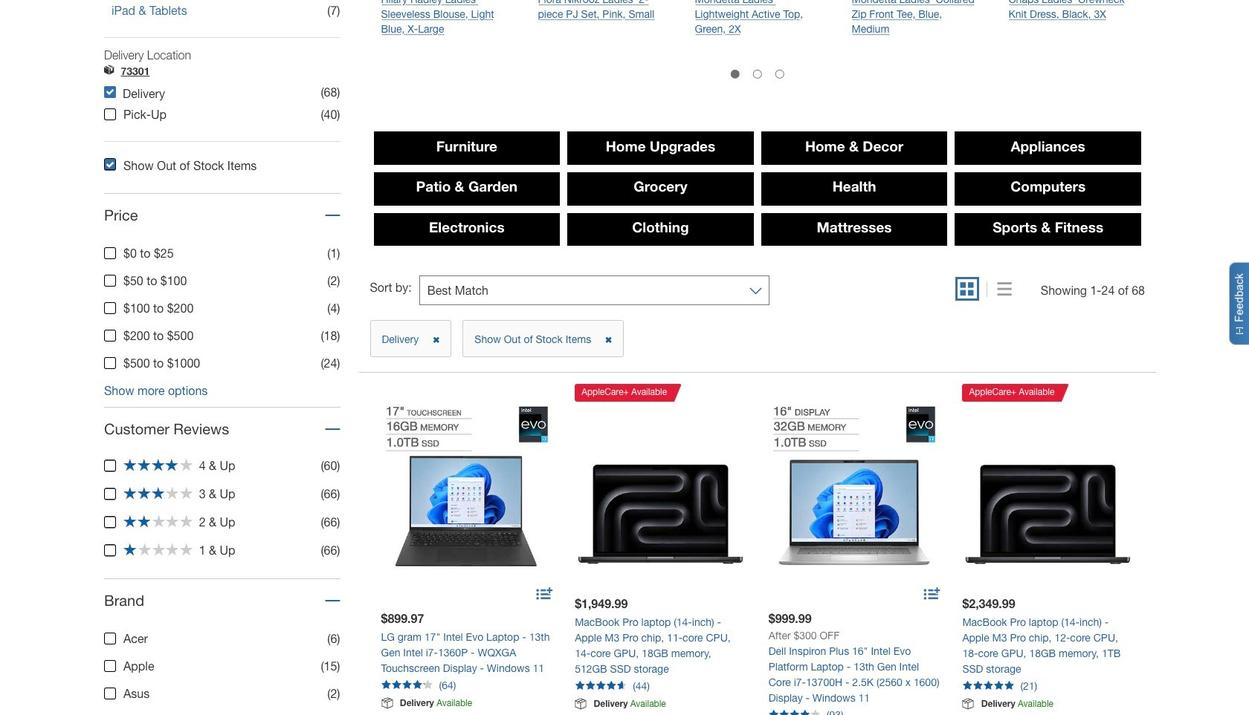 Task type: vqa. For each thing, say whether or not it's contained in the screenshot.
ADD TO LIST  LG GRAM 17" INTEL EVO LAPTOP - 13TH GEN INTEL I7-1360P - WQXGA TOUCHSCREEN DISPLAY - WINDOWS 11 Icon
yes



Task type: locate. For each thing, give the bounding box(es) containing it.
lg gram 17" intel evo laptop - 13th gen intel i7-1360p - wqxga touchscreen display - windows 11 image
[[381, 402, 552, 573]]

list view image
[[997, 283, 1012, 298]]

dell inspiron plus 16"  intel evo platform laptop - 13th gen intel core i7-13700h - 2.5k (2560 x 1600) display - windows 11 image
[[769, 402, 940, 573]]



Task type: describe. For each thing, give the bounding box(es) containing it.
macbook pro laptop (14-inch) - apple m3 pro chip, 11-core cpu, 14-core gpu, 18gb memory, 512gb ssd storage image
[[575, 408, 746, 580]]

costco delivery location image
[[104, 65, 114, 78]]

add to list  lg gram 17" intel evo laptop - 13th gen intel i7-1360p - wqxga touchscreen display - windows 11 image
[[536, 586, 552, 605]]

macbook pro laptop (14-inch) - apple m3 pro chip, 12-core cpu, 18-core gpu, 18gb memory, 1tb ssd storage image
[[962, 408, 1134, 580]]

grid view image
[[960, 283, 974, 298]]

add to list  dell inspiron plus 16"  intel evo platform laptop - 13th gen intel core i7-13700h - 2.5k (2560 x 1600) display - windows 11 image
[[924, 586, 940, 605]]



